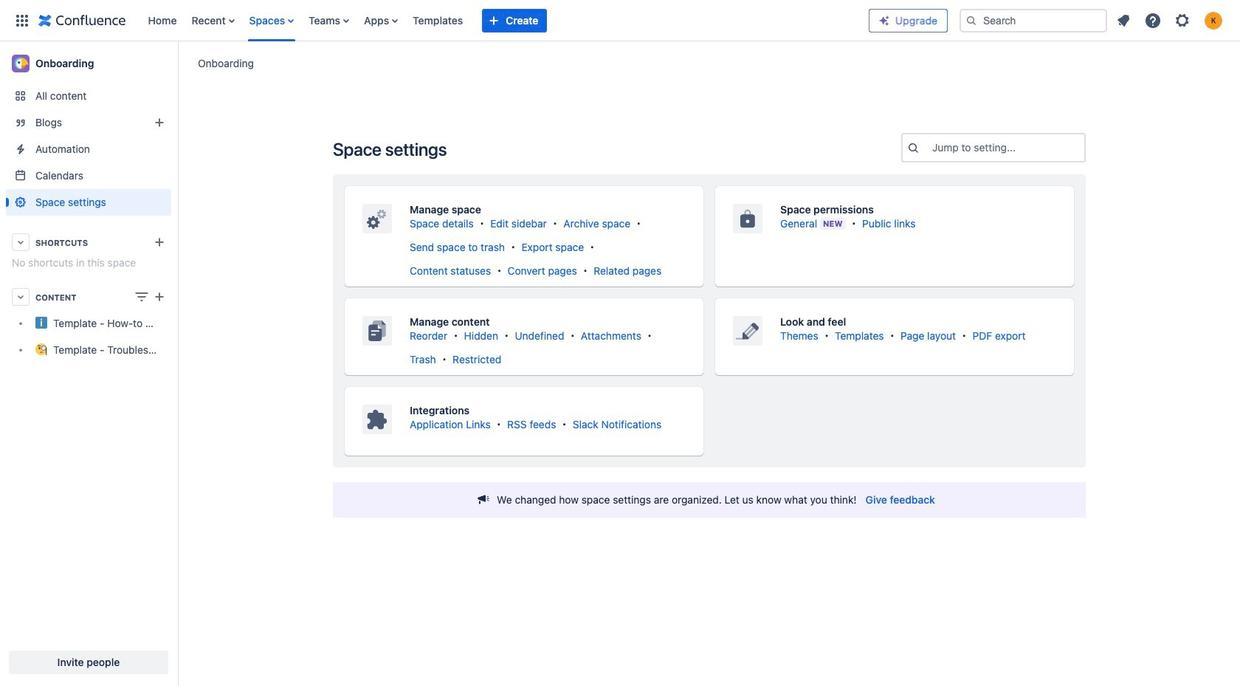 Task type: vqa. For each thing, say whether or not it's contained in the screenshot.
Unstar this space image to the top
no



Task type: locate. For each thing, give the bounding box(es) containing it.
appswitcher icon image
[[13, 11, 31, 29]]

collapse sidebar image
[[161, 49, 193, 78]]

0 horizontal spatial list
[[141, 0, 869, 41]]

create a blog image
[[151, 114, 168, 131]]

list
[[141, 0, 869, 41], [1111, 7, 1232, 34]]

banner
[[0, 0, 1241, 41]]

None search field
[[960, 8, 1108, 32]]

space element
[[0, 41, 177, 686]]

settings icon image
[[1174, 11, 1192, 29]]

search image
[[966, 14, 978, 26]]

1 horizontal spatial list
[[1111, 7, 1232, 34]]

tree inside space element
[[6, 310, 171, 363]]

list for premium image on the right of the page
[[1111, 7, 1232, 34]]

tree
[[6, 310, 171, 363]]

global element
[[9, 0, 869, 41]]

confluence image
[[38, 11, 126, 29], [38, 11, 126, 29]]



Task type: describe. For each thing, give the bounding box(es) containing it.
change view image
[[133, 288, 151, 306]]

Search field
[[960, 8, 1108, 32]]

add shortcut image
[[151, 233, 168, 251]]

help icon image
[[1145, 11, 1162, 29]]

premium image
[[879, 14, 891, 26]]

Search settings text field
[[933, 140, 936, 155]]

your profile and preferences image
[[1205, 11, 1223, 29]]

list for "appswitcher icon"
[[141, 0, 869, 41]]

notification icon image
[[1115, 11, 1133, 29]]

create image
[[151, 288, 168, 306]]



